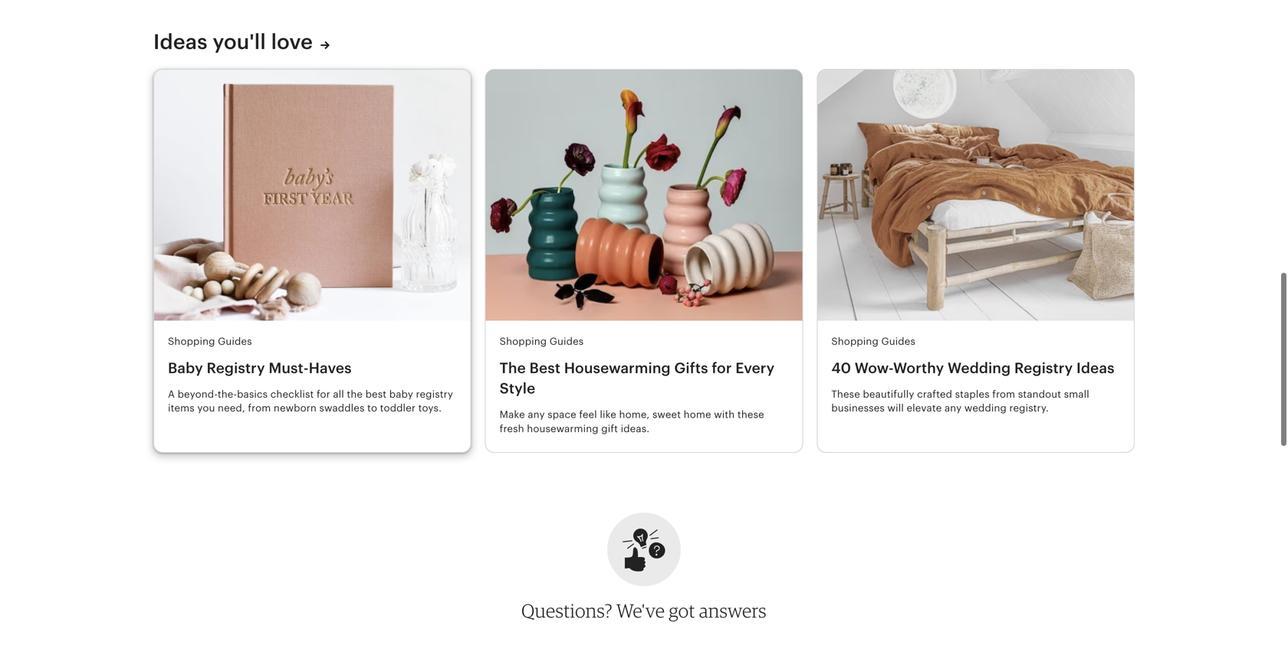 Task type: describe. For each thing, give the bounding box(es) containing it.
shopping guides for wow-
[[832, 336, 916, 348]]

best
[[366, 389, 387, 400]]

these beautifully crafted staples from standout small businesses will elevate any wedding registry.
[[832, 389, 1090, 414]]

registry
[[416, 389, 453, 400]]

standout
[[1019, 389, 1062, 400]]

registry.
[[1010, 403, 1049, 414]]

shopping guides for best
[[500, 336, 584, 348]]

for inside the best housewarming gifts for every style
[[712, 360, 732, 377]]

to
[[367, 403, 377, 414]]

guides for registry
[[218, 336, 252, 348]]

best
[[530, 360, 561, 377]]

all
[[333, 389, 344, 400]]

wow-
[[855, 360, 894, 377]]

questions?
[[522, 600, 613, 623]]

40 wow-worthy wedding registry ideas
[[832, 360, 1115, 377]]

for inside a beyond-the-basics checklist for all the best baby registry items you need, from newborn swaddles to toddler toys.
[[317, 389, 330, 400]]

2 registry from the left
[[1015, 360, 1073, 377]]

you'll
[[213, 30, 266, 54]]

items
[[168, 403, 195, 414]]

you
[[197, 403, 215, 414]]

wedding
[[948, 360, 1011, 377]]

love
[[271, 30, 313, 54]]

must-
[[269, 360, 309, 377]]

make
[[500, 409, 525, 421]]

baby registry must-haves
[[168, 360, 352, 377]]

make any space feel like home, sweet home with these fresh housewarming gift ideas.
[[500, 409, 765, 435]]

shopping guides for registry
[[168, 336, 252, 348]]

from inside a beyond-the-basics checklist for all the best baby registry items you need, from newborn swaddles to toddler toys.
[[248, 403, 271, 414]]

baby
[[390, 389, 413, 400]]

beautifully
[[863, 389, 915, 400]]

crafted
[[918, 389, 953, 400]]

newborn
[[274, 403, 317, 414]]

guides for wow-
[[882, 336, 916, 348]]

ideas you'll love link
[[153, 28, 330, 55]]

worthy
[[894, 360, 945, 377]]

beyond-
[[178, 389, 218, 400]]

a
[[168, 389, 175, 400]]

housewarming
[[527, 423, 599, 435]]

ideas you'll love
[[153, 30, 313, 54]]

small
[[1065, 389, 1090, 400]]

shopping for the
[[500, 336, 547, 348]]

housewarming
[[564, 360, 671, 377]]



Task type: locate. For each thing, give the bounding box(es) containing it.
0 horizontal spatial shopping guides
[[168, 336, 252, 348]]

will
[[888, 403, 904, 414]]

like
[[600, 409, 617, 421]]

0 horizontal spatial shopping
[[168, 336, 215, 348]]

shopping
[[168, 336, 215, 348], [500, 336, 547, 348], [832, 336, 879, 348]]

2 guides from the left
[[550, 336, 584, 348]]

guides for best
[[550, 336, 584, 348]]

toddler
[[380, 403, 416, 414]]

any right make
[[528, 409, 545, 421]]

2 horizontal spatial shopping
[[832, 336, 879, 348]]

guides up baby registry must-haves
[[218, 336, 252, 348]]

these
[[832, 389, 861, 400]]

the
[[347, 389, 363, 400]]

the
[[500, 360, 526, 377]]

0 vertical spatial for
[[712, 360, 732, 377]]

1 vertical spatial from
[[248, 403, 271, 414]]

shopping guides up the best
[[500, 336, 584, 348]]

2 horizontal spatial guides
[[882, 336, 916, 348]]

1 vertical spatial ideas
[[1077, 360, 1115, 377]]

guides up worthy
[[882, 336, 916, 348]]

any down crafted
[[945, 403, 962, 414]]

for
[[712, 360, 732, 377], [317, 389, 330, 400]]

0 horizontal spatial from
[[248, 403, 271, 414]]

from up wedding
[[993, 389, 1016, 400]]

any inside make any space feel like home, sweet home with these fresh housewarming gift ideas.
[[528, 409, 545, 421]]

3 guides from the left
[[882, 336, 916, 348]]

shopping guides up wow-
[[832, 336, 916, 348]]

0 horizontal spatial for
[[317, 389, 330, 400]]

questions? we've got answers
[[522, 600, 767, 623]]

space
[[548, 409, 577, 421]]

0 vertical spatial from
[[993, 389, 1016, 400]]

1 horizontal spatial for
[[712, 360, 732, 377]]

0 horizontal spatial ideas
[[153, 30, 208, 54]]

wedding
[[965, 403, 1007, 414]]

fresh
[[500, 423, 524, 435]]

2 horizontal spatial shopping guides
[[832, 336, 916, 348]]

with
[[714, 409, 735, 421]]

toys.
[[418, 403, 442, 414]]

0 horizontal spatial any
[[528, 409, 545, 421]]

shopping guides
[[168, 336, 252, 348], [500, 336, 584, 348], [832, 336, 916, 348]]

0 horizontal spatial registry
[[207, 360, 265, 377]]

ideas up small at the bottom right of page
[[1077, 360, 1115, 377]]

1 vertical spatial for
[[317, 389, 330, 400]]

the best housewarming gifts for every style
[[500, 360, 775, 397]]

1 shopping guides from the left
[[168, 336, 252, 348]]

ideas.
[[621, 423, 650, 435]]

1 registry from the left
[[207, 360, 265, 377]]

1 horizontal spatial ideas
[[1077, 360, 1115, 377]]

elevate
[[907, 403, 942, 414]]

feel
[[579, 409, 597, 421]]

shopping up the
[[500, 336, 547, 348]]

0 vertical spatial ideas
[[153, 30, 208, 54]]

shopping for 40
[[832, 336, 879, 348]]

40
[[832, 360, 852, 377]]

staples
[[956, 389, 990, 400]]

shopping for baby
[[168, 336, 215, 348]]

shopping up baby
[[168, 336, 215, 348]]

shopping guides up baby
[[168, 336, 252, 348]]

every
[[736, 360, 775, 377]]

1 shopping from the left
[[168, 336, 215, 348]]

the-
[[218, 389, 237, 400]]

answers
[[699, 600, 767, 623]]

3 shopping guides from the left
[[832, 336, 916, 348]]

any
[[945, 403, 962, 414], [528, 409, 545, 421]]

1 horizontal spatial guides
[[550, 336, 584, 348]]

any inside "these beautifully crafted staples from standout small businesses will elevate any wedding registry."
[[945, 403, 962, 414]]

1 horizontal spatial shopping
[[500, 336, 547, 348]]

sweet
[[653, 409, 681, 421]]

1 horizontal spatial any
[[945, 403, 962, 414]]

we've
[[617, 600, 665, 623]]

ideas left 'you'll'
[[153, 30, 208, 54]]

ideas
[[153, 30, 208, 54], [1077, 360, 1115, 377]]

shopping up 40
[[832, 336, 879, 348]]

1 horizontal spatial from
[[993, 389, 1016, 400]]

registry up the-
[[207, 360, 265, 377]]

registry
[[207, 360, 265, 377], [1015, 360, 1073, 377]]

2 shopping guides from the left
[[500, 336, 584, 348]]

0 horizontal spatial guides
[[218, 336, 252, 348]]

home
[[684, 409, 712, 421]]

got
[[669, 600, 696, 623]]

gift
[[602, 423, 618, 435]]

home,
[[619, 409, 650, 421]]

checklist
[[271, 389, 314, 400]]

3 shopping from the left
[[832, 336, 879, 348]]

swaddles
[[320, 403, 365, 414]]

guides
[[218, 336, 252, 348], [550, 336, 584, 348], [882, 336, 916, 348]]

these
[[738, 409, 765, 421]]

gifts
[[675, 360, 709, 377]]

businesses
[[832, 403, 885, 414]]

haves
[[309, 360, 352, 377]]

guides up the best
[[550, 336, 584, 348]]

for right 'gifts' on the right
[[712, 360, 732, 377]]

for left 'all'
[[317, 389, 330, 400]]

need,
[[218, 403, 245, 414]]

from inside "these beautifully crafted staples from standout small businesses will elevate any wedding registry."
[[993, 389, 1016, 400]]

1 horizontal spatial shopping guides
[[500, 336, 584, 348]]

a beyond-the-basics checklist for all the best baby registry items you need, from newborn swaddles to toddler toys.
[[168, 389, 453, 414]]

2 shopping from the left
[[500, 336, 547, 348]]

baby
[[168, 360, 203, 377]]

1 guides from the left
[[218, 336, 252, 348]]

from down basics
[[248, 403, 271, 414]]

style
[[500, 381, 536, 397]]

from
[[993, 389, 1016, 400], [248, 403, 271, 414]]

1 horizontal spatial registry
[[1015, 360, 1073, 377]]

registry up standout
[[1015, 360, 1073, 377]]

basics
[[237, 389, 268, 400]]



Task type: vqa. For each thing, say whether or not it's contained in the screenshot.
collection
no



